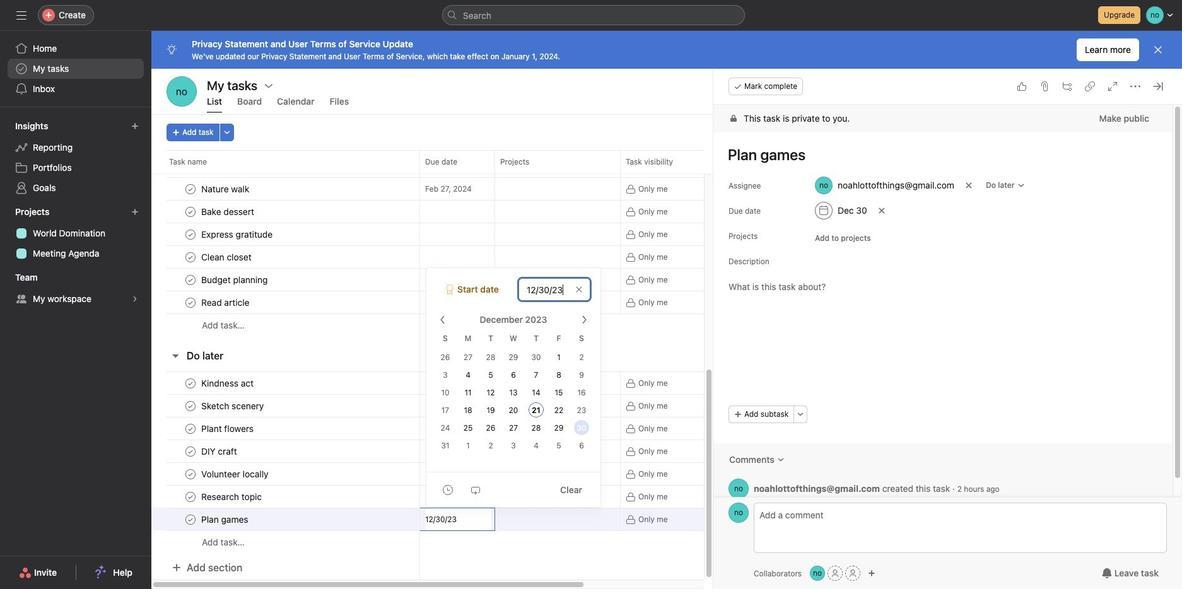 Task type: describe. For each thing, give the bounding box(es) containing it.
mark complete checkbox for task name text box inside the read article cell
[[183, 295, 198, 310]]

none text field inside row
[[425, 508, 491, 530]]

plant flowers cell
[[151, 417, 420, 440]]

mark complete image for clean closet cell
[[183, 249, 198, 265]]

linked projects for express gratitude cell
[[495, 223, 621, 246]]

mark complete image for diy craft cell
[[183, 444, 198, 459]]

insights element
[[0, 115, 151, 201]]

mark complete image for sketch scenery cell at the bottom left of page
[[183, 398, 198, 413]]

comments image
[[777, 456, 784, 464]]

plan games cell
[[151, 508, 420, 531]]

remove assignee image
[[965, 182, 973, 189]]

global element
[[0, 31, 151, 107]]

mark complete image for plan games 'cell'
[[183, 512, 198, 527]]

mark complete checkbox for task name text box inside budget planning 'cell'
[[183, 272, 198, 287]]

13 row from the top
[[151, 440, 855, 463]]

clean closet cell
[[151, 245, 420, 269]]

task name text field for mark complete icon in read article cell
[[199, 296, 253, 309]]

linked projects for nature walk cell
[[495, 177, 621, 201]]

0 likes. click to like this task image
[[1017, 81, 1027, 91]]

Search tasks, projects, and more text field
[[442, 5, 745, 25]]

mark complete image for research topic cell
[[183, 489, 198, 504]]

task name text field for mark complete image inside the plan games 'cell'
[[199, 513, 252, 526]]

4 row from the top
[[151, 200, 855, 223]]

budget planning cell
[[151, 268, 420, 291]]

12 row from the top
[[151, 417, 855, 440]]

Task Name text field
[[720, 140, 1157, 169]]

mark complete checkbox for 14th row
[[183, 466, 198, 482]]

mark complete checkbox for task name text field within plant flowers cell
[[183, 421, 198, 436]]

dismiss image
[[1153, 45, 1163, 55]]

mark complete checkbox for 4th row from the top
[[183, 204, 198, 219]]

task name text field for mark complete icon in budget planning 'cell'
[[199, 273, 272, 286]]

0 horizontal spatial add or remove collaborators image
[[810, 566, 825, 581]]

read article cell
[[151, 291, 420, 314]]

plan games dialog
[[713, 69, 1182, 589]]

mark complete checkbox for 2nd row from the bottom
[[183, 512, 198, 527]]

sketch scenery cell
[[151, 394, 420, 418]]

mark complete checkbox for task name text box in nature walk cell
[[183, 181, 198, 196]]

new insights image
[[131, 122, 139, 130]]

close details image
[[1153, 81, 1163, 91]]

header do later tree grid
[[151, 372, 855, 554]]

more actions for this task image
[[1130, 81, 1140, 91]]

14 row from the top
[[151, 462, 855, 486]]

add subtask image
[[1062, 81, 1072, 91]]

open user profile image
[[729, 503, 749, 523]]

Due date text field
[[518, 278, 590, 301]]

header do next week tree grid
[[151, 155, 855, 337]]

8 row from the top
[[151, 291, 855, 314]]

1 horizontal spatial add or remove collaborators image
[[868, 570, 876, 577]]

6 row from the top
[[151, 245, 855, 269]]



Task type: vqa. For each thing, say whether or not it's contained in the screenshot.
Nature walk cell
yes



Task type: locate. For each thing, give the bounding box(es) containing it.
nature walk cell
[[151, 177, 420, 201]]

mark complete checkbox inside diy craft cell
[[183, 444, 198, 459]]

set to repeat image
[[471, 485, 481, 495]]

task name text field inside read article cell
[[199, 296, 253, 309]]

task name text field inside sketch scenery cell
[[199, 400, 268, 412]]

mark complete image inside 'volunteer locally' cell
[[183, 466, 198, 482]]

more actions image
[[223, 129, 231, 136]]

mark complete image inside read article cell
[[183, 295, 198, 310]]

mark complete checkbox inside nature walk cell
[[183, 181, 198, 196]]

1 task name text field from the top
[[199, 183, 253, 195]]

6 mark complete image from the top
[[183, 489, 198, 504]]

task name text field for mark complete image within the bake dessert cell
[[199, 205, 258, 218]]

7 mark complete image from the top
[[183, 512, 198, 527]]

next month image
[[579, 315, 589, 325]]

10 row from the top
[[151, 372, 855, 395]]

5 task name text field from the top
[[199, 445, 241, 458]]

mark complete image for kindness act cell
[[183, 376, 198, 391]]

1 mark complete checkbox from the top
[[183, 159, 198, 174]]

mark complete checkbox inside research topic cell
[[183, 489, 198, 504]]

3 mark complete image from the top
[[183, 227, 198, 242]]

teams element
[[0, 266, 151, 312]]

main content inside 'plan games' dialog
[[713, 105, 1173, 515]]

task name text field inside budget planning 'cell'
[[199, 273, 272, 286]]

mark complete checkbox inside budget planning 'cell'
[[183, 272, 198, 287]]

previous month image
[[438, 315, 448, 325]]

row
[[151, 150, 855, 173], [151, 155, 855, 178], [151, 177, 855, 201], [151, 200, 855, 223], [151, 223, 855, 246], [151, 245, 855, 269], [151, 268, 855, 291], [151, 291, 855, 314], [151, 313, 855, 337], [151, 372, 855, 395], [151, 394, 855, 418], [151, 417, 855, 440], [151, 440, 855, 463], [151, 462, 855, 486], [151, 485, 855, 508], [151, 508, 855, 531], [151, 530, 855, 554]]

7 mark complete image from the top
[[183, 466, 198, 482]]

research topic cell
[[151, 485, 420, 508]]

projects element
[[0, 201, 151, 266]]

task name text field for mark complete image within the kindness act cell
[[199, 377, 257, 390]]

express gratitude cell
[[151, 223, 420, 246]]

task name text field up express gratitude cell
[[199, 205, 258, 218]]

mark complete image for express gratitude cell
[[183, 227, 198, 242]]

mark complete checkbox for 13th row from the top
[[183, 444, 198, 459]]

task name text field for mark complete icon inside the diy craft cell
[[199, 445, 241, 458]]

3 mark complete checkbox from the top
[[183, 227, 198, 242]]

4 mark complete checkbox from the top
[[183, 249, 198, 265]]

mark complete image for budget planning 'cell' at the top
[[183, 272, 198, 287]]

task name text field inside plan games 'cell'
[[199, 513, 252, 526]]

task name text field inside 'volunteer locally' cell
[[199, 468, 272, 480]]

2 mark complete image from the top
[[183, 181, 198, 196]]

3 row from the top
[[151, 177, 855, 201]]

task name text field inside kindness act cell
[[199, 377, 257, 390]]

5 mark complete checkbox from the top
[[183, 512, 198, 527]]

5 mark complete image from the top
[[183, 421, 198, 436]]

mark complete image inside plan games 'cell'
[[183, 512, 198, 527]]

bake dessert cell
[[151, 200, 420, 223]]

task name text field inside plant flowers cell
[[199, 422, 257, 435]]

7 row from the top
[[151, 268, 855, 291]]

task name text field for mark complete image inside plant flowers cell
[[199, 422, 257, 435]]

task name text field for mark complete image in the sketch scenery cell
[[199, 400, 268, 412]]

mark complete image inside diy craft cell
[[183, 444, 198, 459]]

3 task name text field from the top
[[199, 377, 257, 390]]

None text field
[[425, 508, 491, 530]]

task name text field inside bake dessert cell
[[199, 205, 258, 218]]

task name text field up sketch scenery cell at the bottom left of page
[[199, 377, 257, 390]]

5 mark complete image from the top
[[183, 295, 198, 310]]

task name text field for mark complete icon inside 'volunteer locally' cell
[[199, 468, 272, 480]]

see details, my workspace image
[[131, 295, 139, 303]]

6 task name text field from the top
[[199, 490, 266, 503]]

1 task name text field from the top
[[199, 205, 258, 218]]

6 mark complete image from the top
[[183, 444, 198, 459]]

banner
[[151, 31, 1182, 69]]

3 mark complete checkbox from the top
[[183, 444, 198, 459]]

hide sidebar image
[[16, 10, 26, 20]]

1 mark complete image from the top
[[183, 204, 198, 219]]

6 mark complete checkbox from the top
[[183, 295, 198, 310]]

17 row from the top
[[151, 530, 855, 554]]

mark complete image inside learn song cell
[[183, 159, 198, 174]]

mark complete checkbox for task name text field inside research topic cell
[[183, 489, 198, 504]]

column header
[[167, 150, 423, 173]]

task name text field inside diy craft cell
[[199, 445, 241, 458]]

4 task name text field from the top
[[199, 400, 268, 412]]

mark complete image inside kindness act cell
[[183, 376, 198, 391]]

main content
[[713, 105, 1173, 515]]

header do today tree grid
[[151, 0, 855, 120]]

task name text field up plan games 'cell'
[[199, 490, 266, 503]]

0 horizontal spatial clear due date image
[[575, 286, 583, 293]]

mark complete image for read article cell
[[183, 295, 198, 310]]

show options image
[[264, 80, 274, 91]]

mark complete checkbox inside kindness act cell
[[183, 376, 198, 391]]

task name text field up diy craft cell
[[199, 422, 257, 435]]

mark complete image inside plant flowers cell
[[183, 421, 198, 436]]

Mark complete checkbox
[[183, 204, 198, 219], [183, 376, 198, 391], [183, 444, 198, 459], [183, 466, 198, 482], [183, 512, 198, 527]]

4 mark complete image from the top
[[183, 398, 198, 413]]

mark complete checkbox for task name text box within express gratitude cell
[[183, 227, 198, 242]]

11 row from the top
[[151, 394, 855, 418]]

attachments: add a file to this task, plan games image
[[1040, 81, 1050, 91]]

1 mark complete checkbox from the top
[[183, 204, 198, 219]]

4 mark complete image from the top
[[183, 272, 198, 287]]

kindness act cell
[[151, 372, 420, 395]]

1 row from the top
[[151, 150, 855, 173]]

6 task name text field from the top
[[199, 468, 272, 480]]

task name text field for mark complete icon in the nature walk cell
[[199, 183, 253, 195]]

view profile settings image
[[167, 76, 197, 107]]

mark complete image
[[183, 204, 198, 219], [183, 249, 198, 265], [183, 376, 198, 391], [183, 398, 198, 413], [183, 421, 198, 436], [183, 489, 198, 504], [183, 512, 198, 527]]

mark complete image inside clean closet cell
[[183, 249, 198, 265]]

mark complete checkbox inside plant flowers cell
[[183, 421, 198, 436]]

copy task link image
[[1085, 81, 1095, 91]]

mark complete image inside budget planning 'cell'
[[183, 272, 198, 287]]

open user profile image
[[729, 479, 749, 499]]

3 mark complete image from the top
[[183, 376, 198, 391]]

3 task name text field from the top
[[199, 273, 272, 286]]

1 horizontal spatial clear due date image
[[878, 207, 885, 214]]

1 mark complete image from the top
[[183, 159, 198, 174]]

2 task name text field from the top
[[199, 228, 276, 241]]

Task name text field
[[199, 183, 253, 195], [199, 228, 276, 241], [199, 273, 272, 286], [199, 296, 253, 309], [199, 445, 241, 458], [199, 468, 272, 480], [199, 513, 252, 526]]

15 row from the top
[[151, 485, 855, 508]]

task name text field up budget planning 'cell' at the top
[[199, 251, 255, 263]]

mark complete checkbox for task name text field in the sketch scenery cell
[[183, 398, 198, 413]]

mark complete checkbox inside clean closet cell
[[183, 249, 198, 265]]

mark complete image inside sketch scenery cell
[[183, 398, 198, 413]]

mark complete image inside research topic cell
[[183, 489, 198, 504]]

diy craft cell
[[151, 440, 420, 463]]

2 mark complete checkbox from the top
[[183, 376, 198, 391]]

5 task name text field from the top
[[199, 422, 257, 435]]

mark complete image for 'volunteer locally' cell on the left bottom of the page
[[183, 466, 198, 482]]

7 task name text field from the top
[[199, 513, 252, 526]]

add or remove collaborators image
[[810, 566, 825, 581], [868, 570, 876, 577]]

mark complete checkbox inside learn song cell
[[183, 159, 198, 174]]

5 mark complete checkbox from the top
[[183, 272, 198, 287]]

new project or portfolio image
[[131, 208, 139, 216]]

full screen image
[[1108, 81, 1118, 91]]

mark complete image inside bake dessert cell
[[183, 204, 198, 219]]

mark complete checkbox inside plan games 'cell'
[[183, 512, 198, 527]]

task name text field inside express gratitude cell
[[199, 228, 276, 241]]

mark complete image inside nature walk cell
[[183, 181, 198, 196]]

mark complete checkbox inside express gratitude cell
[[183, 227, 198, 242]]

mark complete checkbox inside bake dessert cell
[[183, 204, 198, 219]]

learn song cell
[[151, 155, 420, 178]]

mark complete image for bake dessert cell
[[183, 204, 198, 219]]

Mark complete checkbox
[[183, 159, 198, 174], [183, 181, 198, 196], [183, 227, 198, 242], [183, 249, 198, 265], [183, 272, 198, 287], [183, 295, 198, 310], [183, 398, 198, 413], [183, 421, 198, 436], [183, 489, 198, 504]]

mark complete checkbox inside sketch scenery cell
[[183, 398, 198, 413]]

mark complete image for nature walk cell
[[183, 181, 198, 196]]

4 task name text field from the top
[[199, 296, 253, 309]]

9 mark complete checkbox from the top
[[183, 489, 198, 504]]

mark complete checkbox inside read article cell
[[183, 295, 198, 310]]

2 row from the top
[[151, 155, 855, 178]]

linked projects for bake dessert cell
[[495, 200, 621, 223]]

16 row from the top
[[151, 508, 855, 531]]

mark complete checkbox inside 'volunteer locally' cell
[[183, 466, 198, 482]]

task name text field inside research topic cell
[[199, 490, 266, 503]]

9 row from the top
[[151, 313, 855, 337]]

5 row from the top
[[151, 223, 855, 246]]

1 vertical spatial clear due date image
[[575, 286, 583, 293]]

mark complete image
[[183, 159, 198, 174], [183, 181, 198, 196], [183, 227, 198, 242], [183, 272, 198, 287], [183, 295, 198, 310], [183, 444, 198, 459], [183, 466, 198, 482]]

mark complete image for plant flowers cell
[[183, 421, 198, 436]]

task name text field inside nature walk cell
[[199, 183, 253, 195]]

8 mark complete checkbox from the top
[[183, 421, 198, 436]]

task name text field for mark complete image inside the research topic cell
[[199, 490, 266, 503]]

0 vertical spatial clear due date image
[[878, 207, 885, 214]]

mark complete checkbox for task name text field within the clean closet cell
[[183, 249, 198, 265]]

Task name text field
[[199, 205, 258, 218], [199, 251, 255, 263], [199, 377, 257, 390], [199, 400, 268, 412], [199, 422, 257, 435], [199, 490, 266, 503]]

mark complete image inside express gratitude cell
[[183, 227, 198, 242]]

add time image
[[443, 485, 453, 495]]

task name text field for mark complete image within clean closet cell
[[199, 251, 255, 263]]

task name text field for mark complete icon inside express gratitude cell
[[199, 228, 276, 241]]

clear due date image
[[878, 207, 885, 214], [575, 286, 583, 293]]

task name text field inside clean closet cell
[[199, 251, 255, 263]]

2 task name text field from the top
[[199, 251, 255, 263]]

2 mark complete image from the top
[[183, 249, 198, 265]]

volunteer locally cell
[[151, 462, 420, 486]]

task name text field up plant flowers cell
[[199, 400, 268, 412]]

mark complete checkbox for eighth row from the bottom
[[183, 376, 198, 391]]

collapse task list for this section image
[[170, 351, 180, 361]]

2 mark complete checkbox from the top
[[183, 181, 198, 196]]

4 mark complete checkbox from the top
[[183, 466, 198, 482]]

7 mark complete checkbox from the top
[[183, 398, 198, 413]]



